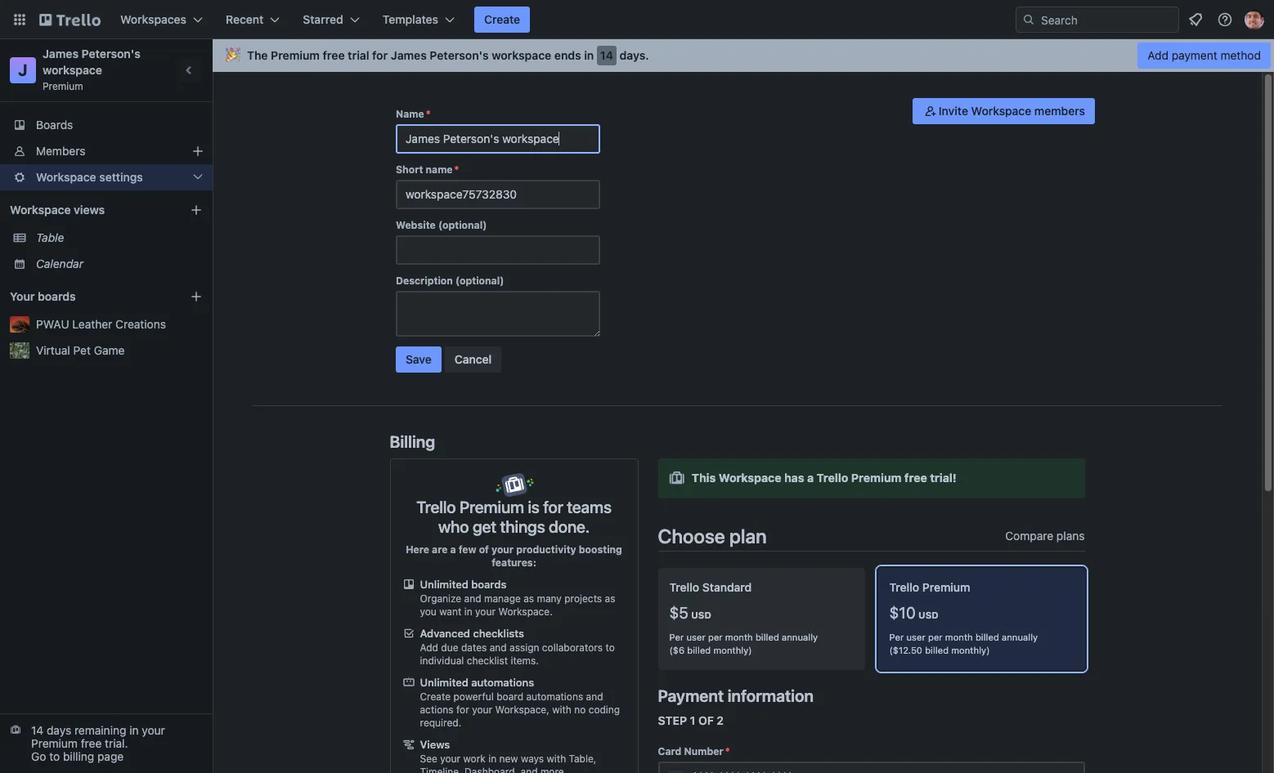 Task type: locate. For each thing, give the bounding box(es) containing it.
boards up the manage at left bottom
[[471, 578, 507, 591]]

(optional) for website (optional)
[[438, 219, 487, 231]]

month inside the per user per month billed annually ($12.50 billed monthly)
[[945, 632, 973, 643]]

🎉 the premium free trial for james peterson's workspace ends in 14 days.
[[226, 48, 649, 62]]

your up features:
[[492, 544, 514, 556]]

with up more.
[[547, 753, 566, 766]]

1 horizontal spatial annually
[[1002, 632, 1038, 643]]

as
[[524, 593, 534, 605], [605, 593, 615, 605]]

days
[[47, 724, 71, 738]]

with left no at the bottom of the page
[[552, 704, 572, 716]]

with
[[552, 704, 572, 716], [547, 753, 566, 766]]

usd right the '$10'
[[918, 610, 939, 621]]

user for $5
[[687, 632, 706, 643]]

per inside the per user per month billed annually ($12.50 billed monthly)
[[928, 632, 943, 643]]

usd for $5
[[691, 610, 711, 621]]

0 horizontal spatial create
[[420, 691, 451, 703]]

$5 usd
[[669, 604, 711, 623]]

of right few
[[479, 544, 489, 556]]

create up 🎉 the premium free trial for james peterson's workspace ends in 14 days.
[[484, 12, 520, 26]]

(optional) right website
[[438, 219, 487, 231]]

checklist
[[467, 655, 508, 667]]

monthly)
[[714, 645, 752, 656], [951, 645, 990, 656]]

payment
[[658, 687, 724, 706]]

14 left days.
[[600, 48, 613, 62]]

month inside per user per month billed annually ($6 billed monthly)
[[725, 632, 753, 643]]

for inside banner
[[372, 48, 388, 62]]

None text field
[[396, 124, 600, 154], [396, 180, 600, 209], [396, 236, 600, 265], [396, 291, 600, 337], [396, 124, 600, 154], [396, 180, 600, 209], [396, 236, 600, 265], [396, 291, 600, 337]]

add
[[1148, 48, 1169, 62], [420, 642, 438, 654]]

0 horizontal spatial of
[[479, 544, 489, 556]]

workspace inside banner
[[492, 48, 551, 62]]

per for $10
[[889, 632, 904, 643]]

get
[[473, 518, 496, 537]]

trello for trello standard
[[669, 581, 699, 595]]

banner containing 🎉
[[213, 39, 1274, 72]]

1 horizontal spatial per
[[889, 632, 904, 643]]

table link
[[36, 230, 203, 246]]

1 horizontal spatial usd
[[918, 610, 939, 621]]

1 per from the left
[[708, 632, 723, 643]]

per inside per user per month billed annually ($6 billed monthly)
[[708, 632, 723, 643]]

0 vertical spatial boards
[[38, 290, 76, 303]]

trello premium is for teams who get things done.
[[416, 498, 612, 537]]

go to billing page link
[[31, 750, 124, 764]]

with inside views see your work in new ways with table, timeline, dashboard, and more.
[[547, 753, 566, 766]]

0 horizontal spatial peterson's
[[81, 47, 141, 61]]

1 vertical spatial to
[[49, 750, 60, 764]]

card number *
[[658, 746, 730, 758]]

in inside unlimited boards organize and manage as many projects as you want in your workspace.
[[464, 606, 472, 618]]

1 vertical spatial of
[[698, 714, 714, 728]]

trello inside trello premium is for teams who get things done.
[[416, 498, 456, 517]]

unlimited for unlimited boards
[[420, 578, 468, 591]]

create inside unlimited automations create powerful board automations and actions for your workspace, with no coding required.
[[420, 691, 451, 703]]

of inside here are a few of your productivity boosting features:
[[479, 544, 489, 556]]

0 horizontal spatial usd
[[691, 610, 711, 621]]

annually inside per user per month billed annually ($6 billed monthly)
[[782, 632, 818, 643]]

more.
[[540, 766, 567, 774]]

go
[[31, 750, 46, 764]]

0 horizontal spatial annually
[[782, 632, 818, 643]]

unlimited inside unlimited automations create powerful board automations and actions for your workspace, with no coding required.
[[420, 676, 468, 689]]

2 user from the left
[[907, 632, 926, 643]]

confetti image
[[226, 48, 240, 62]]

as right projects
[[605, 593, 615, 605]]

per inside the per user per month billed annually ($12.50 billed monthly)
[[889, 632, 904, 643]]

trello
[[817, 471, 848, 485], [416, 498, 456, 517], [669, 581, 699, 595], [889, 581, 919, 595]]

usd
[[691, 610, 711, 621], [918, 610, 939, 621]]

0 horizontal spatial for
[[372, 48, 388, 62]]

recent button
[[216, 7, 290, 33]]

create up "actions" on the bottom of page
[[420, 691, 451, 703]]

your down powerful
[[472, 704, 492, 716]]

to right collaborators at the bottom of the page
[[606, 642, 615, 654]]

james down templates
[[391, 48, 427, 62]]

free for this workspace has a trello premium free trial!
[[904, 471, 927, 485]]

2 annually from the left
[[1002, 632, 1038, 643]]

manage
[[484, 593, 521, 605]]

step
[[658, 714, 687, 728]]

boards link
[[0, 112, 213, 138]]

boards
[[38, 290, 76, 303], [471, 578, 507, 591]]

workspace down create button
[[492, 48, 551, 62]]

0 vertical spatial unlimited
[[420, 578, 468, 591]]

timeline,
[[420, 766, 462, 774]]

virtual
[[36, 343, 70, 357]]

annually inside the per user per month billed annually ($12.50 billed monthly)
[[1002, 632, 1038, 643]]

leather
[[72, 317, 112, 331]]

1 horizontal spatial month
[[945, 632, 973, 643]]

workspace views
[[10, 203, 105, 217]]

workspace inside the invite workspace members button
[[971, 104, 1032, 118]]

2 as from the left
[[605, 593, 615, 605]]

trial
[[348, 48, 369, 62]]

monthly) right ($12.50
[[951, 645, 990, 656]]

user for $10
[[907, 632, 926, 643]]

0 vertical spatial workspace
[[492, 48, 551, 62]]

14
[[600, 48, 613, 62], [31, 724, 44, 738]]

for right is
[[543, 498, 563, 517]]

0 horizontal spatial free
[[81, 737, 102, 751]]

cancel
[[455, 352, 492, 366]]

1 horizontal spatial 14
[[600, 48, 613, 62]]

of inside payment information step 1 of 2
[[698, 714, 714, 728]]

remaining
[[74, 724, 126, 738]]

free inside 14 days remaining in your premium free trial. go to billing page
[[81, 737, 102, 751]]

add inside banner
[[1148, 48, 1169, 62]]

sm image
[[922, 103, 939, 119]]

0 vertical spatial for
[[372, 48, 388, 62]]

monthly) inside the per user per month billed annually ($12.50 billed monthly)
[[951, 645, 990, 656]]

and
[[464, 593, 481, 605], [490, 642, 507, 654], [586, 691, 603, 703], [521, 766, 538, 774]]

per
[[669, 632, 684, 643], [889, 632, 904, 643]]

usd inside $10 usd
[[918, 610, 939, 621]]

(optional) right description
[[455, 275, 504, 287]]

2 vertical spatial for
[[456, 704, 469, 716]]

checklists
[[473, 627, 524, 640]]

organizationdetailform element
[[396, 108, 600, 379]]

required.
[[420, 717, 461, 730]]

2 month from the left
[[945, 632, 973, 643]]

1 vertical spatial workspace
[[43, 63, 102, 77]]

0 horizontal spatial to
[[49, 750, 60, 764]]

is
[[528, 498, 540, 517]]

trello up $5
[[669, 581, 699, 595]]

peterson's down templates popup button
[[430, 48, 489, 62]]

0 horizontal spatial a
[[450, 544, 456, 556]]

per down $10 usd
[[928, 632, 943, 643]]

monthly) for $5
[[714, 645, 752, 656]]

james down back to home image
[[43, 47, 79, 61]]

0 horizontal spatial *
[[426, 108, 431, 120]]

0 horizontal spatial workspace
[[43, 63, 102, 77]]

1 vertical spatial (optional)
[[455, 275, 504, 287]]

0 vertical spatial automations
[[471, 676, 534, 689]]

2 unlimited from the top
[[420, 676, 468, 689]]

your boards with 2 items element
[[10, 287, 165, 307]]

search image
[[1022, 13, 1035, 26]]

1 horizontal spatial boards
[[471, 578, 507, 591]]

1 vertical spatial a
[[450, 544, 456, 556]]

card
[[658, 746, 682, 758]]

a right are
[[450, 544, 456, 556]]

1 horizontal spatial peterson's
[[430, 48, 489, 62]]

0 vertical spatial (optional)
[[438, 219, 487, 231]]

many
[[537, 593, 562, 605]]

starred button
[[293, 7, 369, 33]]

back to home image
[[39, 7, 101, 33]]

usd for $10
[[918, 610, 939, 621]]

your right trial. at the bottom left
[[142, 724, 165, 738]]

0 vertical spatial create
[[484, 12, 520, 26]]

in inside views see your work in new ways with table, timeline, dashboard, and more.
[[488, 753, 497, 766]]

0 vertical spatial to
[[606, 642, 615, 654]]

14 left days
[[31, 724, 44, 738]]

1 horizontal spatial *
[[454, 164, 459, 176]]

description
[[396, 275, 453, 287]]

1 horizontal spatial as
[[605, 593, 615, 605]]

1 monthly) from the left
[[714, 645, 752, 656]]

as up the workspace.
[[524, 593, 534, 605]]

2 per from the left
[[928, 632, 943, 643]]

workspace down the members
[[36, 170, 96, 184]]

automations up board
[[471, 676, 534, 689]]

1 vertical spatial boards
[[471, 578, 507, 591]]

a inside here are a few of your productivity boosting features:
[[450, 544, 456, 556]]

to inside 14 days remaining in your premium free trial. go to billing page
[[49, 750, 60, 764]]

and down ways
[[521, 766, 538, 774]]

primary element
[[0, 0, 1274, 39]]

per up ($12.50
[[889, 632, 904, 643]]

to right go
[[49, 750, 60, 764]]

2 per from the left
[[889, 632, 904, 643]]

trello up the '$10'
[[889, 581, 919, 595]]

save
[[406, 352, 432, 366]]

add payment method
[[1148, 48, 1261, 62]]

per inside per user per month billed annually ($6 billed monthly)
[[669, 632, 684, 643]]

in inside banner
[[584, 48, 594, 62]]

1 horizontal spatial monthly)
[[951, 645, 990, 656]]

james inside banner
[[391, 48, 427, 62]]

1 vertical spatial free
[[904, 471, 927, 485]]

1 horizontal spatial add
[[1148, 48, 1169, 62]]

1 horizontal spatial free
[[323, 48, 345, 62]]

in right trial. at the bottom left
[[129, 724, 139, 738]]

for right the "trial"
[[372, 48, 388, 62]]

banner
[[213, 39, 1274, 72]]

workspace settings button
[[0, 164, 213, 191]]

your
[[10, 290, 35, 303]]

user up ($12.50
[[907, 632, 926, 643]]

per user per month billed annually ($12.50 billed monthly)
[[889, 632, 1038, 656]]

in right ends
[[584, 48, 594, 62]]

the
[[247, 48, 268, 62]]

1 vertical spatial add
[[420, 642, 438, 654]]

items.
[[511, 655, 539, 667]]

1 horizontal spatial workspace
[[492, 48, 551, 62]]

trello up who
[[416, 498, 456, 517]]

per for $5
[[669, 632, 684, 643]]

0 vertical spatial with
[[552, 704, 572, 716]]

productivity
[[516, 544, 576, 556]]

1 annually from the left
[[782, 632, 818, 643]]

of right "1"
[[698, 714, 714, 728]]

peterson's down back to home image
[[81, 47, 141, 61]]

coding
[[589, 704, 620, 716]]

per up ($6
[[669, 632, 684, 643]]

month down standard
[[725, 632, 753, 643]]

1 horizontal spatial james
[[391, 48, 427, 62]]

user inside per user per month billed annually ($6 billed monthly)
[[687, 632, 706, 643]]

0 horizontal spatial per
[[708, 632, 723, 643]]

1 unlimited from the top
[[420, 578, 468, 591]]

days.
[[620, 48, 649, 62]]

0 vertical spatial free
[[323, 48, 345, 62]]

1 month from the left
[[725, 632, 753, 643]]

billed
[[756, 632, 779, 643], [976, 632, 999, 643], [687, 645, 711, 656], [925, 645, 949, 656]]

and left the manage at left bottom
[[464, 593, 481, 605]]

0 vertical spatial of
[[479, 544, 489, 556]]

for inside unlimited automations create powerful board automations and actions for your workspace, with no coding required.
[[456, 704, 469, 716]]

1 user from the left
[[687, 632, 706, 643]]

create
[[484, 12, 520, 26], [420, 691, 451, 703]]

2 monthly) from the left
[[951, 645, 990, 656]]

1 usd from the left
[[691, 610, 711, 621]]

to
[[606, 642, 615, 654], [49, 750, 60, 764]]

2 horizontal spatial for
[[543, 498, 563, 517]]

templates button
[[373, 7, 465, 33]]

1 horizontal spatial of
[[698, 714, 714, 728]]

your up timeline,
[[440, 753, 461, 766]]

peterson's
[[81, 47, 141, 61], [430, 48, 489, 62]]

and down "checklists"
[[490, 642, 507, 654]]

1 vertical spatial with
[[547, 753, 566, 766]]

save button
[[396, 347, 441, 373]]

usd right $5
[[691, 610, 711, 621]]

your inside unlimited automations create powerful board automations and actions for your workspace, with no coding required.
[[472, 704, 492, 716]]

annually for $5
[[782, 632, 818, 643]]

user inside the per user per month billed annually ($12.50 billed monthly)
[[907, 632, 926, 643]]

your inside views see your work in new ways with table, timeline, dashboard, and more.
[[440, 753, 461, 766]]

add payment method link
[[1138, 43, 1271, 69]]

2 vertical spatial *
[[725, 746, 730, 758]]

1 vertical spatial create
[[420, 691, 451, 703]]

0 horizontal spatial add
[[420, 642, 438, 654]]

2 vertical spatial free
[[81, 737, 102, 751]]

workspace right invite
[[971, 104, 1032, 118]]

0 horizontal spatial monthly)
[[714, 645, 752, 656]]

0 horizontal spatial james
[[43, 47, 79, 61]]

0 notifications image
[[1186, 10, 1206, 29]]

in
[[584, 48, 594, 62], [464, 606, 472, 618], [129, 724, 139, 738], [488, 753, 497, 766]]

1 vertical spatial 14
[[31, 724, 44, 738]]

add up individual
[[420, 642, 438, 654]]

a right has
[[807, 471, 814, 485]]

billing
[[63, 750, 94, 764]]

automations
[[471, 676, 534, 689], [526, 691, 583, 703]]

2 usd from the left
[[918, 610, 939, 621]]

views see your work in new ways with table, timeline, dashboard, and more.
[[420, 739, 597, 774]]

in right the "want"
[[464, 606, 472, 618]]

0 horizontal spatial month
[[725, 632, 753, 643]]

for inside trello premium is for teams who get things done.
[[543, 498, 563, 517]]

boards
[[36, 118, 73, 132]]

month down trello premium
[[945, 632, 973, 643]]

advanced checklists add due dates and assign collaborators to individual checklist items.
[[420, 627, 615, 667]]

free inside banner
[[323, 48, 345, 62]]

1 vertical spatial for
[[543, 498, 563, 517]]

$10 usd
[[889, 604, 939, 623]]

trello standard
[[669, 581, 752, 595]]

unlimited inside unlimited boards organize and manage as many projects as you want in your workspace.
[[420, 578, 468, 591]]

1 vertical spatial *
[[454, 164, 459, 176]]

trello right has
[[817, 471, 848, 485]]

2 horizontal spatial *
[[725, 746, 730, 758]]

2 horizontal spatial free
[[904, 471, 927, 485]]

1 vertical spatial unlimited
[[420, 676, 468, 689]]

here are a few of your productivity boosting features:
[[406, 544, 622, 569]]

ends
[[554, 48, 581, 62]]

boards inside unlimited boards organize and manage as many projects as you want in your workspace.
[[471, 578, 507, 591]]

2
[[717, 714, 724, 728]]

automations up no at the bottom of the page
[[526, 691, 583, 703]]

0 horizontal spatial boards
[[38, 290, 76, 303]]

1 horizontal spatial per
[[928, 632, 943, 643]]

0 vertical spatial add
[[1148, 48, 1169, 62]]

james peterson's workspace premium
[[43, 47, 144, 92]]

1 horizontal spatial for
[[456, 704, 469, 716]]

want
[[439, 606, 462, 618]]

0 horizontal spatial 14
[[31, 724, 44, 738]]

per down $5 usd
[[708, 632, 723, 643]]

0 vertical spatial a
[[807, 471, 814, 485]]

workspace right j
[[43, 63, 102, 77]]

for down powerful
[[456, 704, 469, 716]]

1 horizontal spatial to
[[606, 642, 615, 654]]

individual
[[420, 655, 464, 667]]

1 horizontal spatial user
[[907, 632, 926, 643]]

1 vertical spatial automations
[[526, 691, 583, 703]]

0 horizontal spatial per
[[669, 632, 684, 643]]

0 horizontal spatial user
[[687, 632, 706, 643]]

annually
[[782, 632, 818, 643], [1002, 632, 1038, 643]]

workspaces button
[[110, 7, 213, 33]]

creations
[[115, 317, 166, 331]]

unlimited down individual
[[420, 676, 468, 689]]

0 horizontal spatial as
[[524, 593, 534, 605]]

create inside button
[[484, 12, 520, 26]]

boards up pwau
[[38, 290, 76, 303]]

0 vertical spatial *
[[426, 108, 431, 120]]

in up dashboard,
[[488, 753, 497, 766]]

1 per from the left
[[669, 632, 684, 643]]

add left payment
[[1148, 48, 1169, 62]]

your inside unlimited boards organize and manage as many projects as you want in your workspace.
[[475, 606, 496, 618]]

website (optional)
[[396, 219, 487, 231]]

payment information step 1 of 2
[[658, 687, 814, 728]]

unlimited up organize at the left of page
[[420, 578, 468, 591]]

peterson's inside james peterson's workspace premium
[[81, 47, 141, 61]]

user down $5 usd
[[687, 632, 706, 643]]

your down the manage at left bottom
[[475, 606, 496, 618]]

and up coding at the left of page
[[586, 691, 603, 703]]

1 horizontal spatial create
[[484, 12, 520, 26]]

views
[[420, 739, 450, 752]]

usd inside $5 usd
[[691, 610, 711, 621]]

few
[[459, 544, 476, 556]]

monthly) right ($6
[[714, 645, 752, 656]]

monthly) inside per user per month billed annually ($6 billed monthly)
[[714, 645, 752, 656]]



Task type: describe. For each thing, give the bounding box(es) containing it.
* for short
[[454, 164, 459, 176]]

things
[[500, 518, 545, 537]]

assign
[[510, 642, 539, 654]]

boosting
[[579, 544, 622, 556]]

organize
[[420, 593, 461, 605]]

name
[[396, 108, 424, 120]]

add board image
[[190, 290, 203, 303]]

information
[[728, 687, 814, 706]]

website
[[396, 219, 436, 231]]

this
[[692, 471, 716, 485]]

workspace navigation collapse icon image
[[178, 59, 201, 82]]

month for $10
[[945, 632, 973, 643]]

actions
[[420, 704, 454, 716]]

choose plan
[[658, 525, 767, 548]]

payment
[[1172, 48, 1218, 62]]

ways
[[521, 753, 544, 766]]

choose
[[658, 525, 725, 548]]

workspace,
[[495, 704, 549, 716]]

$5
[[669, 604, 689, 623]]

premium inside trello premium is for teams who get things done.
[[460, 498, 524, 517]]

and inside unlimited boards organize and manage as many projects as you want in your workspace.
[[464, 593, 481, 605]]

of for are
[[479, 544, 489, 556]]

are
[[432, 544, 448, 556]]

board
[[497, 691, 523, 703]]

of for information
[[698, 714, 714, 728]]

0 vertical spatial 14
[[600, 48, 613, 62]]

page
[[97, 750, 124, 764]]

workspace inside james peterson's workspace premium
[[43, 63, 102, 77]]

and inside views see your work in new ways with table, timeline, dashboard, and more.
[[521, 766, 538, 774]]

standard
[[702, 581, 752, 595]]

unlimited for unlimited automations
[[420, 676, 468, 689]]

teams
[[567, 498, 612, 517]]

(optional) for description (optional)
[[455, 275, 504, 287]]

cancel button
[[445, 347, 502, 373]]

monthly) for $10
[[951, 645, 990, 656]]

with inside unlimited automations create powerful board automations and actions for your workspace, with no coding required.
[[552, 704, 572, 716]]

billing
[[390, 433, 435, 451]]

boards for unlimited
[[471, 578, 507, 591]]

create a view image
[[190, 204, 203, 217]]

unlimited boards organize and manage as many projects as you want in your workspace.
[[420, 578, 615, 618]]

create button
[[474, 7, 530, 33]]

and inside advanced checklists add due dates and assign collaborators to individual checklist items.
[[490, 642, 507, 654]]

invite workspace members button
[[913, 98, 1095, 124]]

Search field
[[1035, 7, 1179, 32]]

workspace settings
[[36, 170, 143, 184]]

trello for trello premium
[[889, 581, 919, 595]]

dashboard,
[[465, 766, 518, 774]]

james inside james peterson's workspace premium
[[43, 47, 79, 61]]

plans
[[1057, 529, 1085, 543]]

no
[[574, 704, 586, 716]]

compare
[[1005, 529, 1054, 543]]

workspace inside workspace settings dropdown button
[[36, 170, 96, 184]]

annually for $10
[[1002, 632, 1038, 643]]

workspace up 'table'
[[10, 203, 71, 217]]

pwau
[[36, 317, 69, 331]]

invite
[[939, 104, 968, 118]]

james peterson (jamespeterson93) image
[[1245, 10, 1264, 29]]

work
[[463, 753, 486, 766]]

your inside 14 days remaining in your premium free trial. go to billing page
[[142, 724, 165, 738]]

$10
[[889, 604, 916, 623]]

powerful
[[453, 691, 494, 703]]

templates
[[383, 12, 438, 26]]

premium inside 14 days remaining in your premium free trial. go to billing page
[[31, 737, 78, 751]]

workspace left has
[[719, 471, 781, 485]]

premium inside james peterson's workspace premium
[[43, 80, 83, 92]]

members
[[1035, 104, 1085, 118]]

1 as from the left
[[524, 593, 534, 605]]

dates
[[461, 642, 487, 654]]

free for 14 days remaining in your premium free trial. go to billing page
[[81, 737, 102, 751]]

per user per month billed annually ($6 billed monthly)
[[669, 632, 818, 656]]

14 days remaining in your premium free trial. go to billing page
[[31, 724, 165, 764]]

boards for your
[[38, 290, 76, 303]]

views
[[74, 203, 105, 217]]

🎉
[[226, 48, 240, 62]]

and inside unlimited automations create powerful board automations and actions for your workspace, with no coding required.
[[586, 691, 603, 703]]

14 inside 14 days remaining in your premium free trial. go to billing page
[[31, 724, 44, 738]]

here
[[406, 544, 429, 556]]

new
[[499, 753, 518, 766]]

virtual pet game link
[[36, 343, 203, 359]]

description (optional)
[[396, 275, 504, 287]]

table,
[[569, 753, 597, 766]]

workspace.
[[498, 606, 553, 618]]

peterson's inside banner
[[430, 48, 489, 62]]

1 horizontal spatial a
[[807, 471, 814, 485]]

trello for trello premium is for teams who get things done.
[[416, 498, 456, 517]]

to inside advanced checklists add due dates and assign collaborators to individual checklist items.
[[606, 642, 615, 654]]

recent
[[226, 12, 264, 26]]

add inside advanced checklists add due dates and assign collaborators to individual checklist items.
[[420, 642, 438, 654]]

starred
[[303, 12, 343, 26]]

compare plans
[[1005, 529, 1085, 543]]

per for $10
[[928, 632, 943, 643]]

per for $5
[[708, 632, 723, 643]]

month for $5
[[725, 632, 753, 643]]

* for card
[[725, 746, 730, 758]]

game
[[94, 343, 125, 357]]

advanced
[[420, 627, 470, 640]]

trial!
[[930, 471, 957, 485]]

unlimited automations create powerful board automations and actions for your workspace, with no coding required.
[[420, 676, 620, 730]]

name
[[426, 164, 453, 176]]

($12.50
[[889, 645, 922, 656]]

projects
[[564, 593, 602, 605]]

invite workspace members
[[939, 104, 1085, 118]]

settings
[[99, 170, 143, 184]]

has
[[784, 471, 804, 485]]

j
[[18, 61, 28, 79]]

1
[[690, 714, 696, 728]]

this workspace has a trello premium free trial!
[[692, 471, 957, 485]]

pwau leather creations
[[36, 317, 166, 331]]

number
[[684, 746, 723, 758]]

see
[[420, 753, 437, 766]]

pwau leather creations link
[[36, 317, 203, 333]]

trello premium
[[889, 581, 970, 595]]

members link
[[0, 138, 213, 164]]

virtual pet game
[[36, 343, 125, 357]]

pet
[[73, 343, 91, 357]]

in inside 14 days remaining in your premium free trial. go to billing page
[[129, 724, 139, 738]]

your inside here are a few of your productivity boosting features:
[[492, 544, 514, 556]]

open information menu image
[[1217, 11, 1233, 28]]



Task type: vqa. For each thing, say whether or not it's contained in the screenshot.
leftmost the monthly)
yes



